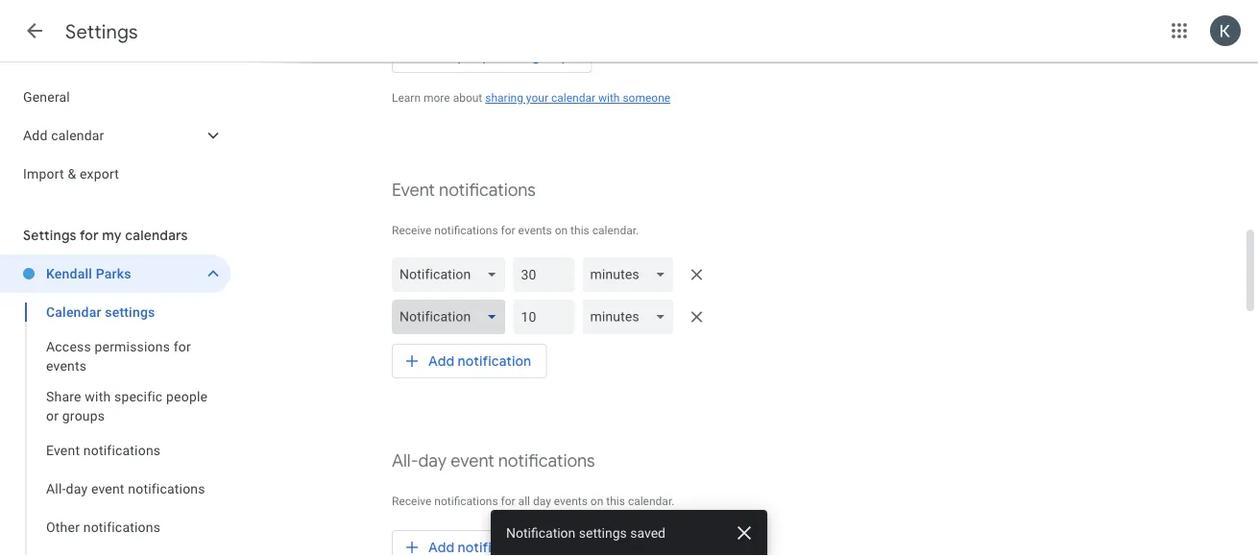 Task type: locate. For each thing, give the bounding box(es) containing it.
0 vertical spatial minutes in advance for notification number field
[[521, 257, 567, 292]]

1 vertical spatial add notification
[[429, 539, 532, 556]]

calendar.
[[593, 224, 639, 237], [628, 495, 675, 508]]

1 minutes in advance for notification number field from the top
[[521, 257, 567, 292]]

event down or
[[46, 442, 80, 458]]

settings right go back image
[[65, 20, 138, 44]]

event notifications
[[392, 179, 536, 201], [46, 442, 161, 458]]

go back image
[[23, 19, 46, 42]]

0 vertical spatial settings
[[65, 20, 138, 44]]

with right share
[[85, 389, 111, 404]]

&
[[68, 166, 76, 182]]

0 vertical spatial this
[[571, 224, 590, 237]]

receive notifications for events on this calendar.
[[392, 224, 639, 237]]

0 horizontal spatial all-
[[46, 481, 66, 497]]

1 vertical spatial notification
[[458, 539, 532, 556]]

all-
[[392, 450, 419, 472], [46, 481, 66, 497]]

0 vertical spatial event
[[451, 450, 494, 472]]

notifications element
[[392, 254, 976, 338]]

0 horizontal spatial event
[[91, 481, 125, 497]]

0 horizontal spatial event
[[46, 442, 80, 458]]

2 horizontal spatial events
[[554, 495, 588, 508]]

events for calendar settings
[[46, 358, 87, 374]]

1 horizontal spatial all-day event notifications
[[392, 450, 595, 472]]

with left someone
[[599, 91, 620, 105]]

1 vertical spatial with
[[85, 389, 111, 404]]

event inside group
[[91, 481, 125, 497]]

and
[[505, 47, 529, 64]]

settings
[[105, 304, 155, 320], [579, 525, 627, 541]]

settings up permissions
[[105, 304, 155, 320]]

for for calendar settings
[[174, 339, 191, 355]]

calendar up &
[[51, 127, 104, 143]]

calendar. up 30 minutes before 'element'
[[593, 224, 639, 237]]

minutes in advance for notification number field inside 10 minutes before element
[[521, 300, 567, 334]]

event notifications inside settings for my calendars tree
[[46, 442, 161, 458]]

1 horizontal spatial event
[[451, 450, 494, 472]]

more
[[424, 91, 450, 105]]

0 vertical spatial settings
[[105, 304, 155, 320]]

calendars
[[125, 227, 188, 244]]

0 horizontal spatial event notifications
[[46, 442, 161, 458]]

calendar settings
[[46, 304, 155, 320]]

Minutes in advance for notification number field
[[521, 257, 567, 292], [521, 300, 567, 334]]

for inside the access permissions for events
[[174, 339, 191, 355]]

all- inside settings for my calendars tree
[[46, 481, 66, 497]]

1 horizontal spatial on
[[591, 495, 604, 508]]

people
[[458, 47, 502, 64], [166, 389, 208, 404]]

0 vertical spatial people
[[458, 47, 502, 64]]

1 vertical spatial all-
[[46, 481, 66, 497]]

calendar. up saved
[[628, 495, 675, 508]]

specific
[[114, 389, 163, 404]]

0 vertical spatial add notification
[[429, 353, 532, 369]]

0 vertical spatial receive
[[392, 224, 432, 237]]

saved
[[630, 525, 666, 541]]

settings left saved
[[579, 525, 627, 541]]

0 vertical spatial events
[[518, 224, 552, 237]]

add notification
[[429, 353, 532, 369], [429, 539, 532, 556]]

other notifications
[[46, 519, 161, 535]]

1 horizontal spatial events
[[518, 224, 552, 237]]

tree
[[0, 78, 231, 193]]

0 horizontal spatial this
[[571, 224, 590, 237]]

0 vertical spatial notification
[[458, 353, 532, 369]]

1 horizontal spatial this
[[607, 495, 625, 508]]

event notifications down share with specific people or groups
[[46, 442, 161, 458]]

event down learn
[[392, 179, 435, 201]]

group
[[0, 293, 231, 556]]

1 vertical spatial on
[[591, 495, 604, 508]]

0 horizontal spatial on
[[555, 224, 568, 237]]

receive
[[392, 224, 432, 237], [392, 495, 432, 508]]

event notifications up receive notifications for events on this calendar.
[[392, 179, 536, 201]]

0 vertical spatial on
[[555, 224, 568, 237]]

0 vertical spatial event
[[392, 179, 435, 201]]

all-day event notifications up all
[[392, 450, 595, 472]]

for
[[501, 224, 516, 237], [80, 227, 99, 244], [174, 339, 191, 355], [501, 495, 516, 508]]

1 vertical spatial event notifications
[[46, 442, 161, 458]]

event up other notifications
[[91, 481, 125, 497]]

1 horizontal spatial people
[[458, 47, 502, 64]]

2 minutes in advance for notification number field from the top
[[521, 300, 567, 334]]

0 vertical spatial with
[[599, 91, 620, 105]]

settings for my calendars tree
[[0, 255, 231, 556]]

1 vertical spatial this
[[607, 495, 625, 508]]

event up receive notifications for all day events on this calendar.
[[451, 450, 494, 472]]

1 horizontal spatial groups
[[532, 47, 577, 64]]

0 vertical spatial add notification button
[[392, 338, 547, 384]]

1 vertical spatial event
[[46, 442, 80, 458]]

calendar
[[551, 91, 596, 105], [51, 127, 104, 143]]

1 horizontal spatial calendar
[[551, 91, 596, 105]]

1 vertical spatial minutes in advance for notification number field
[[521, 300, 567, 334]]

1 notification from the top
[[458, 353, 532, 369]]

export
[[80, 166, 119, 182]]

this
[[571, 224, 590, 237], [607, 495, 625, 508]]

people left and
[[458, 47, 502, 64]]

groups right and
[[532, 47, 577, 64]]

people right specific
[[166, 389, 208, 404]]

event
[[451, 450, 494, 472], [91, 481, 125, 497]]

0 horizontal spatial settings
[[105, 304, 155, 320]]

1 vertical spatial receive
[[392, 495, 432, 508]]

add notification button
[[392, 338, 547, 384], [392, 525, 547, 556]]

1 add notification from the top
[[429, 353, 532, 369]]

events
[[518, 224, 552, 237], [46, 358, 87, 374], [554, 495, 588, 508]]

0 horizontal spatial with
[[85, 389, 111, 404]]

1 vertical spatial people
[[166, 389, 208, 404]]

1 horizontal spatial settings
[[579, 525, 627, 541]]

add calendar
[[23, 127, 104, 143]]

groups
[[532, 47, 577, 64], [62, 408, 105, 424]]

day
[[419, 450, 447, 472], [66, 481, 88, 497], [533, 495, 551, 508]]

1 vertical spatial add notification button
[[392, 525, 547, 556]]

2 receive from the top
[[392, 495, 432, 508]]

parks
[[96, 266, 131, 282]]

1 vertical spatial events
[[46, 358, 87, 374]]

30 minutes before element
[[392, 254, 976, 296]]

0 horizontal spatial calendar
[[51, 127, 104, 143]]

add
[[429, 47, 455, 64], [23, 127, 48, 143], [429, 353, 455, 369], [429, 539, 455, 556]]

1 vertical spatial all-day event notifications
[[46, 481, 205, 497]]

with
[[599, 91, 620, 105], [85, 389, 111, 404]]

0 horizontal spatial day
[[66, 481, 88, 497]]

1 vertical spatial groups
[[62, 408, 105, 424]]

notification
[[458, 353, 532, 369], [458, 539, 532, 556]]

1 vertical spatial event
[[91, 481, 125, 497]]

groups inside button
[[532, 47, 577, 64]]

on
[[555, 224, 568, 237], [591, 495, 604, 508]]

2 vertical spatial events
[[554, 495, 588, 508]]

notification
[[506, 525, 576, 541]]

minutes in advance for notification number field for 30 minutes before 'element'
[[521, 257, 567, 292]]

0 vertical spatial calendar
[[551, 91, 596, 105]]

0 horizontal spatial events
[[46, 358, 87, 374]]

0 vertical spatial groups
[[532, 47, 577, 64]]

settings inside tree
[[105, 304, 155, 320]]

settings for my calendars
[[23, 227, 188, 244]]

0 vertical spatial all-
[[392, 450, 419, 472]]

1 vertical spatial settings
[[579, 525, 627, 541]]

groups down share
[[62, 408, 105, 424]]

0 horizontal spatial people
[[166, 389, 208, 404]]

None field
[[392, 257, 513, 292], [583, 257, 682, 292], [392, 300, 513, 334], [583, 300, 682, 334], [392, 257, 513, 292], [583, 257, 682, 292], [392, 300, 513, 334], [583, 300, 682, 334]]

1 receive from the top
[[392, 224, 432, 237]]

all-day event notifications up other notifications
[[46, 481, 205, 497]]

notifications
[[439, 179, 536, 201], [435, 224, 498, 237], [83, 442, 161, 458], [498, 450, 595, 472], [128, 481, 205, 497], [435, 495, 498, 508], [83, 519, 161, 535]]

0 horizontal spatial all-day event notifications
[[46, 481, 205, 497]]

share
[[46, 389, 81, 404]]

kendall parks
[[46, 266, 131, 282]]

calendar right the 'your'
[[551, 91, 596, 105]]

1 vertical spatial settings
[[23, 227, 77, 244]]

minutes in advance for notification number field inside 30 minutes before 'element'
[[521, 257, 567, 292]]

0 vertical spatial event notifications
[[392, 179, 536, 201]]

settings
[[65, 20, 138, 44], [23, 227, 77, 244]]

all
[[518, 495, 530, 508]]

learn
[[392, 91, 421, 105]]

events inside the access permissions for events
[[46, 358, 87, 374]]

add people and groups
[[429, 47, 577, 64]]

settings heading
[[65, 20, 138, 44]]

0 horizontal spatial groups
[[62, 408, 105, 424]]

event
[[392, 179, 435, 201], [46, 442, 80, 458]]

all-day event notifications
[[392, 450, 595, 472], [46, 481, 205, 497]]

settings up kendall
[[23, 227, 77, 244]]

tree item
[[0, 547, 231, 556]]

general
[[23, 89, 70, 105]]



Task type: vqa. For each thing, say whether or not it's contained in the screenshot.
bottom code
no



Task type: describe. For each thing, give the bounding box(es) containing it.
tree containing general
[[0, 78, 231, 193]]

or
[[46, 408, 59, 424]]

calendar
[[46, 304, 101, 320]]

your
[[526, 91, 549, 105]]

other
[[46, 519, 80, 535]]

group containing calendar settings
[[0, 293, 231, 556]]

all-day event notifications inside group
[[46, 481, 205, 497]]

event inside settings for my calendars tree
[[46, 442, 80, 458]]

import & export
[[23, 166, 119, 182]]

1 horizontal spatial with
[[599, 91, 620, 105]]

someone
[[623, 91, 671, 105]]

kendall parks tree item
[[0, 255, 231, 293]]

groups inside share with specific people or groups
[[62, 408, 105, 424]]

settings for notification
[[579, 525, 627, 541]]

1 vertical spatial calendar.
[[628, 495, 675, 508]]

notification settings saved
[[506, 525, 666, 541]]

kendall
[[46, 266, 92, 282]]

1 horizontal spatial day
[[419, 450, 447, 472]]

1 vertical spatial calendar
[[51, 127, 104, 143]]

receive for all-
[[392, 495, 432, 508]]

settings for settings for my calendars
[[23, 227, 77, 244]]

sharing
[[485, 91, 524, 105]]

2 add notification from the top
[[429, 539, 532, 556]]

my
[[102, 227, 122, 244]]

2 notification from the top
[[458, 539, 532, 556]]

1 horizontal spatial event notifications
[[392, 179, 536, 201]]

sharing your calendar with someone link
[[485, 91, 671, 105]]

add people and groups button
[[392, 33, 592, 79]]

people inside button
[[458, 47, 502, 64]]

receive notifications for all day events on this calendar.
[[392, 495, 675, 508]]

2 horizontal spatial day
[[533, 495, 551, 508]]

access
[[46, 339, 91, 355]]

access permissions for events
[[46, 339, 191, 374]]

settings for settings
[[65, 20, 138, 44]]

minutes in advance for notification number field for 10 minutes before element
[[521, 300, 567, 334]]

import
[[23, 166, 64, 182]]

events for event notifications
[[518, 224, 552, 237]]

10 minutes before element
[[392, 296, 976, 338]]

add inside button
[[429, 47, 455, 64]]

learn more about sharing your calendar with someone
[[392, 91, 671, 105]]

0 vertical spatial all-day event notifications
[[392, 450, 595, 472]]

for for all-day event notifications
[[501, 495, 516, 508]]

people inside share with specific people or groups
[[166, 389, 208, 404]]

settings for calendar
[[105, 304, 155, 320]]

1 horizontal spatial event
[[392, 179, 435, 201]]

about
[[453, 91, 483, 105]]

with inside share with specific people or groups
[[85, 389, 111, 404]]

day inside settings for my calendars tree
[[66, 481, 88, 497]]

for for event notifications
[[501, 224, 516, 237]]

2 add notification button from the top
[[392, 525, 547, 556]]

0 vertical spatial calendar.
[[593, 224, 639, 237]]

1 add notification button from the top
[[392, 338, 547, 384]]

share with specific people or groups
[[46, 389, 208, 424]]

1 horizontal spatial all-
[[392, 450, 419, 472]]

permissions
[[95, 339, 170, 355]]

receive for event
[[392, 224, 432, 237]]



